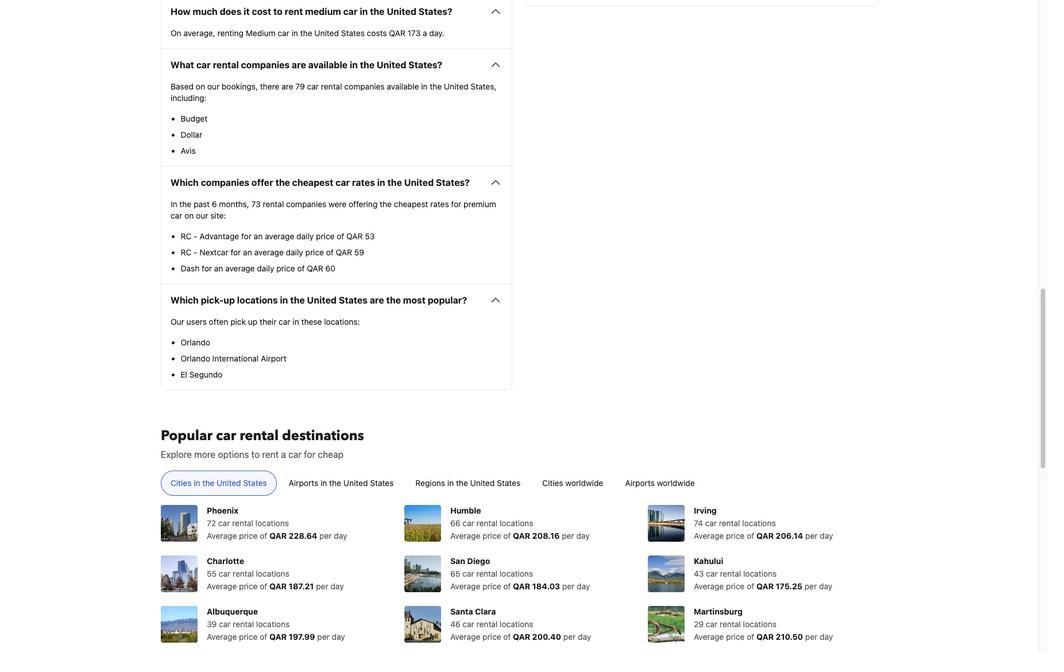 Task type: describe. For each thing, give the bounding box(es) containing it.
locations for albuquerque 39 car rental locations average price of qar 197.99 per day
[[256, 620, 290, 630]]

locations inside santa clara 46 car rental locations average price of qar 200.40 per day
[[500, 620, 533, 630]]

29
[[694, 620, 704, 630]]

qar 228.64
[[270, 532, 317, 541]]

price inside the humble 66 car rental locations average price of qar 208.16 per day
[[483, 532, 501, 541]]

day for humble 66 car rental locations average price of qar 208.16 per day
[[577, 532, 590, 541]]

cost
[[252, 6, 271, 17]]

in inside "button"
[[321, 479, 327, 489]]

day for phoenix 72 car rental locations average price of qar 228.64 per day
[[334, 532, 347, 541]]

companies inside in the past 6 months, 73 rental companies were offering the cheapest rates for premium car on our site:
[[286, 200, 327, 209]]

in inside button
[[194, 479, 200, 489]]

cities worldwide
[[543, 479, 603, 489]]

which for which pick-up locations in the united states are the most popular?
[[171, 296, 199, 306]]

airports in the united states button
[[279, 471, 404, 497]]

rental inside the humble 66 car rental locations average price of qar 208.16 per day
[[477, 519, 498, 529]]

the inside button
[[456, 479, 468, 489]]

for right 'advantage'
[[241, 232, 252, 241]]

our inside based on our bookings, there are 79 car rental companies available in the united states, including:
[[207, 82, 220, 92]]

average for kahului 43 car rental locations average price of qar 175.25 per day
[[694, 582, 724, 592]]

site:
[[210, 211, 226, 221]]

price down in the past 6 months, 73 rental companies were offering the cheapest rates for premium car on our site:
[[316, 232, 335, 241]]

price inside santa clara 46 car rental locations average price of qar 200.40 per day
[[483, 633, 501, 643]]

destinations
[[282, 427, 364, 446]]

our inside in the past 6 months, 73 rental companies were offering the cheapest rates for premium car on our site:
[[196, 211, 208, 221]]

car inside the charlotte 55 car rental locations average price of qar 187.21 per day
[[219, 570, 231, 579]]

the inside "button"
[[329, 479, 341, 489]]

cheap car rental in albuquerque image
[[161, 607, 198, 644]]

of left the qar 60
[[297, 264, 305, 274]]

states? inside which companies offer the cheapest car rates  in the united states? 'dropdown button'
[[436, 178, 470, 188]]

per for phoenix 72 car rental locations average price of qar 228.64 per day
[[320, 532, 332, 541]]

how much does it cost to rent medium car in the united states? button
[[171, 5, 503, 19]]

santa clara 46 car rental locations average price of qar 200.40 per day
[[450, 608, 591, 643]]

popular car rental destinations explore more options to rent a car for cheap
[[161, 427, 364, 460]]

worldwide for airports worldwide
[[657, 479, 695, 489]]

car inside albuquerque 39 car rental locations average price of qar 197.99 per day
[[219, 620, 231, 630]]

united inside button
[[470, 479, 495, 489]]

qar 60
[[307, 264, 336, 274]]

6
[[212, 200, 217, 209]]

phoenix
[[207, 506, 239, 516]]

including:
[[171, 93, 207, 103]]

the inside button
[[202, 479, 214, 489]]

states? inside how much does it cost to rent medium car in the united states? dropdown button
[[419, 6, 452, 17]]

cheap
[[318, 450, 344, 460]]

qar 210.50
[[757, 633, 803, 643]]

based
[[171, 82, 194, 92]]

car inside 'dropdown button'
[[336, 178, 350, 188]]

cheap car rental in san diego image
[[405, 556, 441, 593]]

an for nextcar
[[243, 248, 252, 258]]

locations:
[[324, 317, 360, 327]]

rent inside dropdown button
[[285, 6, 303, 17]]

does
[[220, 6, 242, 17]]

san diego 65 car rental locations average price of qar 184.03 per day
[[450, 557, 590, 592]]

car inside dropdown button
[[196, 60, 211, 70]]

cheap car rental in kahului image
[[648, 556, 685, 593]]

united inside button
[[217, 479, 241, 489]]

it
[[244, 6, 250, 17]]

price inside phoenix 72 car rental locations average price of qar 228.64 per day
[[239, 532, 258, 541]]

locations inside san diego 65 car rental locations average price of qar 184.03 per day
[[500, 570, 533, 579]]

average inside santa clara 46 car rental locations average price of qar 200.40 per day
[[450, 633, 481, 643]]

rental inside san diego 65 car rental locations average price of qar 184.03 per day
[[476, 570, 498, 579]]

more
[[194, 450, 216, 460]]

premium
[[464, 200, 496, 209]]

rental inside martinsburg 29 car rental locations average price of qar 210.50 per day
[[720, 620, 741, 630]]

companies inside 'dropdown button'
[[201, 178, 249, 188]]

our users often pick up their car in these locations:
[[171, 317, 360, 327]]

albuquerque
[[207, 608, 258, 617]]

dollar
[[181, 130, 202, 140]]

per for irving 74 car rental locations average price of qar 206.14 per day
[[806, 532, 818, 541]]

charlotte
[[207, 557, 244, 567]]

79
[[296, 82, 305, 92]]

based on our bookings, there are 79 car rental companies available in the united states, including:
[[171, 82, 497, 103]]

there
[[260, 82, 280, 92]]

1 horizontal spatial up
[[248, 317, 258, 327]]

rent inside popular car rental destinations explore more options to rent a car for cheap
[[262, 450, 279, 460]]

car inside martinsburg 29 car rental locations average price of qar 210.50 per day
[[706, 620, 718, 630]]

qar 53
[[347, 232, 375, 241]]

average for charlotte 55 car rental locations average price of qar 187.21 per day
[[207, 582, 237, 592]]

united inside dropdown button
[[377, 60, 406, 70]]

1 horizontal spatial a
[[423, 28, 427, 38]]

rental inside santa clara 46 car rental locations average price of qar 200.40 per day
[[477, 620, 498, 630]]

price down rc - nextcar for an average daily price of qar 59
[[277, 264, 295, 274]]

for inside in the past 6 months, 73 rental companies were offering the cheapest rates for premium car on our site:
[[451, 200, 462, 209]]

rental inside irving 74 car rental locations average price of qar 206.14 per day
[[719, 519, 740, 529]]

which pick-up locations in the united states are the most popular? button
[[171, 294, 503, 308]]

up inside dropdown button
[[224, 296, 235, 306]]

medium
[[246, 28, 276, 38]]

rental inside phoenix 72 car rental locations average price of qar 228.64 per day
[[232, 519, 253, 529]]

airports in the united states
[[289, 479, 394, 489]]

of inside kahului 43 car rental locations average price of qar 175.25 per day
[[747, 582, 755, 592]]

locations for humble 66 car rental locations average price of qar 208.16 per day
[[500, 519, 533, 529]]

- for advantage
[[194, 232, 197, 241]]

kahului 43 car rental locations average price of qar 175.25 per day
[[694, 557, 833, 592]]

car inside san diego 65 car rental locations average price of qar 184.03 per day
[[463, 570, 474, 579]]

qar 200.40
[[513, 633, 561, 643]]

73
[[251, 200, 261, 209]]

car inside phoenix 72 car rental locations average price of qar 228.64 per day
[[218, 519, 230, 529]]

offer
[[252, 178, 273, 188]]

pick-
[[201, 296, 224, 306]]

cities in the united states
[[171, 479, 267, 489]]

are inside dropdown button
[[370, 296, 384, 306]]

in inside based on our bookings, there are 79 car rental companies available in the united states, including:
[[421, 82, 428, 92]]

day inside santa clara 46 car rental locations average price of qar 200.40 per day
[[578, 633, 591, 643]]

locations for charlotte 55 car rental locations average price of qar 187.21 per day
[[256, 570, 290, 579]]

often
[[209, 317, 228, 327]]

states? inside what car rental companies are available in the united states? dropdown button
[[409, 60, 442, 70]]

of inside the humble 66 car rental locations average price of qar 208.16 per day
[[504, 532, 511, 541]]

which companies offer the cheapest car rates  in the united states?
[[171, 178, 470, 188]]

united inside dropdown button
[[387, 6, 417, 17]]

in inside 'dropdown button'
[[377, 178, 385, 188]]

cities for cities worldwide
[[543, 479, 563, 489]]

are inside dropdown button
[[292, 60, 306, 70]]

how much does it cost to rent medium car in the united states?
[[171, 6, 452, 17]]

airport
[[261, 354, 287, 364]]

for inside popular car rental destinations explore more options to rent a car for cheap
[[304, 450, 316, 460]]

united inside 'dropdown button'
[[404, 178, 434, 188]]

users
[[187, 317, 207, 327]]

rc - advantage for an average daily price of qar 53
[[181, 232, 375, 241]]

daily for qar 59
[[286, 248, 303, 258]]

states left costs at the top left of the page
[[341, 28, 365, 38]]

states for cities in the united states
[[243, 479, 267, 489]]

per for humble 66 car rental locations average price of qar 208.16 per day
[[562, 532, 574, 541]]

of inside martinsburg 29 car rental locations average price of qar 210.50 per day
[[747, 633, 755, 643]]

rental inside kahului 43 car rental locations average price of qar 175.25 per day
[[720, 570, 741, 579]]

the inside based on our bookings, there are 79 car rental companies available in the united states, including:
[[430, 82, 442, 92]]

available inside based on our bookings, there are 79 car rental companies available in the united states, including:
[[387, 82, 419, 92]]

day for charlotte 55 car rental locations average price of qar 187.21 per day
[[331, 582, 344, 592]]

offering
[[349, 200, 378, 209]]

united inside "button"
[[344, 479, 368, 489]]

which for which companies offer the cheapest car rates  in the united states?
[[171, 178, 199, 188]]

average for advantage
[[265, 232, 294, 241]]

rental inside albuquerque 39 car rental locations average price of qar 197.99 per day
[[233, 620, 254, 630]]

39
[[207, 620, 217, 630]]

of inside san diego 65 car rental locations average price of qar 184.03 per day
[[504, 582, 511, 592]]

car inside kahului 43 car rental locations average price of qar 175.25 per day
[[706, 570, 718, 579]]

humble
[[450, 506, 481, 516]]

orlando for orlando
[[181, 338, 210, 348]]

qar 208.16
[[513, 532, 560, 541]]

day.
[[429, 28, 444, 38]]

in the past 6 months, 73 rental companies were offering the cheapest rates for premium car on our site:
[[171, 200, 496, 221]]

are inside based on our bookings, there are 79 car rental companies available in the united states, including:
[[282, 82, 293, 92]]

cheap car rental in charlotte image
[[161, 556, 198, 593]]

locations for irving 74 car rental locations average price of qar 206.14 per day
[[743, 519, 776, 529]]

car inside santa clara 46 car rental locations average price of qar 200.40 per day
[[463, 620, 475, 630]]

qar 175.25
[[757, 582, 803, 592]]

cities worldwide button
[[533, 471, 613, 497]]

price inside martinsburg 29 car rental locations average price of qar 210.50 per day
[[726, 633, 745, 643]]

qar 59
[[336, 248, 364, 258]]

months,
[[219, 200, 249, 209]]

cheapest inside in the past 6 months, 73 rental companies were offering the cheapest rates for premium car on our site:
[[394, 200, 428, 209]]

to inside popular car rental destinations explore more options to rent a car for cheap
[[251, 450, 260, 460]]

55
[[207, 570, 217, 579]]

rates inside 'dropdown button'
[[352, 178, 375, 188]]

to inside dropdown button
[[274, 6, 283, 17]]

average for albuquerque 39 car rental locations average price of qar 197.99 per day
[[207, 633, 237, 643]]

albuquerque 39 car rental locations average price of qar 197.99 per day
[[207, 608, 345, 643]]

of inside phoenix 72 car rental locations average price of qar 228.64 per day
[[260, 532, 267, 541]]

avis
[[181, 146, 196, 156]]

price inside san diego 65 car rental locations average price of qar 184.03 per day
[[483, 582, 501, 592]]

states,
[[471, 82, 497, 92]]

dash
[[181, 264, 200, 274]]

bookings,
[[222, 82, 258, 92]]

in inside dropdown button
[[350, 60, 358, 70]]

car inside in the past 6 months, 73 rental companies were offering the cheapest rates for premium car on our site:
[[171, 211, 182, 221]]

cities in the united states button
[[161, 471, 277, 497]]

rental inside based on our bookings, there are 79 car rental companies available in the united states, including:
[[321, 82, 342, 92]]

day for martinsburg 29 car rental locations average price of qar 210.50 per day
[[820, 633, 833, 643]]

united inside dropdown button
[[307, 296, 337, 306]]



Task type: vqa. For each thing, say whether or not it's contained in the screenshot.


Task type: locate. For each thing, give the bounding box(es) containing it.
locations for phoenix 72 car rental locations average price of qar 228.64 per day
[[255, 519, 289, 529]]

rent
[[285, 6, 303, 17], [262, 450, 279, 460]]

what car rental companies are available in the united states?
[[171, 60, 442, 70]]

on
[[171, 28, 181, 38]]

1 which from the top
[[171, 178, 199, 188]]

day right qar 206.14
[[820, 532, 833, 541]]

average for irving 74 car rental locations average price of qar 206.14 per day
[[694, 532, 724, 541]]

average inside phoenix 72 car rental locations average price of qar 228.64 per day
[[207, 532, 237, 541]]

rental inside dropdown button
[[213, 60, 239, 70]]

a
[[423, 28, 427, 38], [281, 450, 286, 460]]

rc for rc - nextcar for an average daily price of qar 59
[[181, 248, 192, 258]]

locations up our users often pick up their car in these locations:
[[237, 296, 278, 306]]

46
[[450, 620, 461, 630]]

2 airports from the left
[[625, 479, 655, 489]]

airports inside button
[[625, 479, 655, 489]]

companies down 'which companies offer the cheapest car rates  in the united states?'
[[286, 200, 327, 209]]

states inside the airports in the united states "button"
[[370, 479, 394, 489]]

companies up there
[[241, 60, 290, 70]]

average
[[207, 532, 237, 541], [450, 532, 481, 541], [694, 532, 724, 541], [207, 582, 237, 592], [450, 582, 481, 592], [694, 582, 724, 592], [207, 633, 237, 643], [450, 633, 481, 643], [694, 633, 724, 643]]

0 vertical spatial are
[[292, 60, 306, 70]]

an up the dash for an average daily price of qar 60 in the left of the page
[[243, 248, 252, 258]]

states inside regions in the united states button
[[497, 479, 521, 489]]

of inside irving 74 car rental locations average price of qar 206.14 per day
[[747, 532, 755, 541]]

average for humble 66 car rental locations average price of qar 208.16 per day
[[450, 532, 481, 541]]

humble 66 car rental locations average price of qar 208.16 per day
[[450, 506, 590, 541]]

2 worldwide from the left
[[657, 479, 695, 489]]

cheapest
[[292, 178, 334, 188], [394, 200, 428, 209]]

average down the rc - advantage for an average daily price of qar 53
[[254, 248, 284, 258]]

average inside the humble 66 car rental locations average price of qar 208.16 per day
[[450, 532, 481, 541]]

day right qar 210.50
[[820, 633, 833, 643]]

of up qar 59 in the top of the page
[[337, 232, 344, 241]]

1 horizontal spatial airports
[[625, 479, 655, 489]]

dash for an average daily price of qar 60
[[181, 264, 336, 274]]

1 worldwide from the left
[[566, 479, 603, 489]]

0 horizontal spatial airports
[[289, 479, 318, 489]]

2 orlando from the top
[[181, 354, 210, 364]]

0 horizontal spatial rent
[[262, 450, 279, 460]]

1 cities from the left
[[171, 479, 192, 489]]

diego
[[467, 557, 490, 567]]

1 vertical spatial available
[[387, 82, 419, 92]]

how
[[171, 6, 191, 17]]

were
[[329, 200, 347, 209]]

per inside san diego 65 car rental locations average price of qar 184.03 per day
[[562, 582, 575, 592]]

1 horizontal spatial an
[[243, 248, 252, 258]]

an up rc - nextcar for an average daily price of qar 59
[[254, 232, 263, 241]]

airports down cheap
[[289, 479, 318, 489]]

rates left the premium
[[430, 200, 449, 209]]

1 airports from the left
[[289, 479, 318, 489]]

per inside martinsburg 29 car rental locations average price of qar 210.50 per day
[[806, 633, 818, 643]]

locations up qar 208.16
[[500, 519, 533, 529]]

rent right options
[[262, 450, 279, 460]]

of up the qar 60
[[326, 248, 334, 258]]

1 vertical spatial states?
[[409, 60, 442, 70]]

average down 66
[[450, 532, 481, 541]]

cheap car rental in santa clara image
[[405, 607, 441, 644]]

1 orlando from the top
[[181, 338, 210, 348]]

past
[[194, 200, 210, 209]]

0 vertical spatial daily
[[297, 232, 314, 241]]

2 vertical spatial daily
[[257, 264, 274, 274]]

cities for cities in the united states
[[171, 479, 192, 489]]

locations up qar 175.25
[[744, 570, 777, 579]]

rental up bookings,
[[213, 60, 239, 70]]

per right qar 210.50
[[806, 633, 818, 643]]

of left qar 228.64
[[260, 532, 267, 541]]

united
[[387, 6, 417, 17], [314, 28, 339, 38], [377, 60, 406, 70], [444, 82, 469, 92], [404, 178, 434, 188], [307, 296, 337, 306], [217, 479, 241, 489], [344, 479, 368, 489], [470, 479, 495, 489]]

worldwide for cities worldwide
[[566, 479, 603, 489]]

average up rc - nextcar for an average daily price of qar 59
[[265, 232, 294, 241]]

0 vertical spatial average
[[265, 232, 294, 241]]

locations up qar 228.64
[[255, 519, 289, 529]]

1 horizontal spatial to
[[274, 6, 283, 17]]

day inside albuquerque 39 car rental locations average price of qar 197.99 per day
[[332, 633, 345, 643]]

of inside albuquerque 39 car rental locations average price of qar 197.99 per day
[[260, 633, 267, 643]]

are left 79
[[282, 82, 293, 92]]

locations inside the charlotte 55 car rental locations average price of qar 187.21 per day
[[256, 570, 290, 579]]

cheapest right offering
[[394, 200, 428, 209]]

1 horizontal spatial rates
[[430, 200, 449, 209]]

price left qar 206.14
[[726, 532, 745, 541]]

- for nextcar
[[194, 248, 197, 258]]

per inside kahului 43 car rental locations average price of qar 175.25 per day
[[805, 582, 817, 592]]

san
[[450, 557, 465, 567]]

which inside dropdown button
[[171, 296, 199, 306]]

states inside cities in the united states button
[[243, 479, 267, 489]]

locations inside kahului 43 car rental locations average price of qar 175.25 per day
[[744, 570, 777, 579]]

per right qar 228.64
[[320, 532, 332, 541]]

65
[[450, 570, 460, 579]]

daily up the qar 60
[[297, 232, 314, 241]]

which
[[171, 178, 199, 188], [171, 296, 199, 306]]

average
[[265, 232, 294, 241], [254, 248, 284, 258], [225, 264, 255, 274]]

cities inside cities in the united states button
[[171, 479, 192, 489]]

on average, renting medium car in the united states costs qar 173 a day.
[[171, 28, 444, 38]]

cheapest inside 'dropdown button'
[[292, 178, 334, 188]]

per for charlotte 55 car rental locations average price of qar 187.21 per day
[[316, 582, 328, 592]]

of left qar 208.16
[[504, 532, 511, 541]]

cities down explore at the left bottom of page
[[171, 479, 192, 489]]

qar 173
[[389, 28, 421, 38]]

an down nextcar
[[214, 264, 223, 274]]

nextcar
[[200, 248, 229, 258]]

locations inside the humble 66 car rental locations average price of qar 208.16 per day
[[500, 519, 533, 529]]

rental down diego
[[476, 570, 498, 579]]

rates
[[352, 178, 375, 188], [430, 200, 449, 209]]

day for albuquerque 39 car rental locations average price of qar 197.99 per day
[[332, 633, 345, 643]]

orlando international airport
[[181, 354, 287, 364]]

our
[[171, 317, 184, 327]]

cheap car rental in humble image
[[405, 506, 441, 543]]

average inside san diego 65 car rental locations average price of qar 184.03 per day
[[450, 582, 481, 592]]

which pick-up locations in the united states are the most popular?
[[171, 296, 467, 306]]

average for phoenix 72 car rental locations average price of qar 228.64 per day
[[207, 532, 237, 541]]

average down 29
[[694, 633, 724, 643]]

locations inside which pick-up locations in the united states are the most popular? dropdown button
[[237, 296, 278, 306]]

1 vertical spatial rc
[[181, 248, 192, 258]]

on up including:
[[196, 82, 205, 92]]

qar 184.03
[[513, 582, 560, 592]]

average down 74
[[694, 532, 724, 541]]

which companies offer the cheapest car rates  in the united states? button
[[171, 176, 503, 190]]

average down 39 on the left bottom of page
[[207, 633, 237, 643]]

renting
[[218, 28, 244, 38]]

average inside martinsburg 29 car rental locations average price of qar 210.50 per day
[[694, 633, 724, 643]]

66
[[450, 519, 461, 529]]

2 vertical spatial average
[[225, 264, 255, 274]]

average down 43
[[694, 582, 724, 592]]

states inside which pick-up locations in the united states are the most popular? dropdown button
[[339, 296, 368, 306]]

1 vertical spatial on
[[185, 211, 194, 221]]

0 vertical spatial an
[[254, 232, 263, 241]]

rent up on average, renting medium car in the united states costs qar 173 a day.
[[285, 6, 303, 17]]

santa
[[450, 608, 473, 617]]

costs
[[367, 28, 387, 38]]

1 vertical spatial cheapest
[[394, 200, 428, 209]]

per inside albuquerque 39 car rental locations average price of qar 197.99 per day
[[317, 633, 330, 643]]

0 horizontal spatial an
[[214, 264, 223, 274]]

average inside irving 74 car rental locations average price of qar 206.14 per day
[[694, 532, 724, 541]]

popular?
[[428, 296, 467, 306]]

states? up the premium
[[436, 178, 470, 188]]

tab list
[[152, 471, 887, 497]]

average,
[[184, 28, 215, 38]]

airports worldwide
[[625, 479, 695, 489]]

price inside irving 74 car rental locations average price of qar 206.14 per day
[[726, 532, 745, 541]]

0 vertical spatial available
[[308, 60, 348, 70]]

0 vertical spatial cheapest
[[292, 178, 334, 188]]

per for martinsburg 29 car rental locations average price of qar 210.50 per day
[[806, 633, 818, 643]]

tab list containing cities in the united states
[[152, 471, 887, 497]]

0 horizontal spatial rates
[[352, 178, 375, 188]]

car inside based on our bookings, there are 79 car rental companies available in the united states, including:
[[307, 82, 319, 92]]

in inside dropdown button
[[360, 6, 368, 17]]

2 which from the top
[[171, 296, 199, 306]]

advantage
[[200, 232, 239, 241]]

1 vertical spatial a
[[281, 450, 286, 460]]

for right nextcar
[[231, 248, 241, 258]]

locations inside irving 74 car rental locations average price of qar 206.14 per day
[[743, 519, 776, 529]]

states? up day.
[[419, 6, 452, 17]]

cheap car rental in irving image
[[648, 506, 685, 543]]

rental down martinsburg
[[720, 620, 741, 630]]

airports inside "button"
[[289, 479, 318, 489]]

price inside the charlotte 55 car rental locations average price of qar 187.21 per day
[[239, 582, 258, 592]]

average down 72
[[207, 532, 237, 541]]

day right qar 175.25
[[819, 582, 833, 592]]

what car rental companies are available in the united states? button
[[171, 58, 503, 72]]

day right qar 200.40
[[578, 633, 591, 643]]

martinsburg 29 car rental locations average price of qar 210.50 per day
[[694, 608, 833, 643]]

companies inside based on our bookings, there are 79 car rental companies available in the united states, including:
[[344, 82, 385, 92]]

0 horizontal spatial on
[[185, 211, 194, 221]]

0 horizontal spatial up
[[224, 296, 235, 306]]

price down the clara
[[483, 633, 501, 643]]

per right qar 175.25
[[805, 582, 817, 592]]

price up charlotte on the left of page
[[239, 532, 258, 541]]

1 - from the top
[[194, 232, 197, 241]]

rental inside popular car rental destinations explore more options to rent a car for cheap
[[240, 427, 279, 446]]

1 horizontal spatial available
[[387, 82, 419, 92]]

their
[[260, 317, 277, 327]]

airports worldwide button
[[616, 471, 705, 497]]

0 vertical spatial -
[[194, 232, 197, 241]]

per inside irving 74 car rental locations average price of qar 206.14 per day
[[806, 532, 818, 541]]

day for irving 74 car rental locations average price of qar 206.14 per day
[[820, 532, 833, 541]]

qar 187.21
[[270, 582, 314, 592]]

per
[[320, 532, 332, 541], [562, 532, 574, 541], [806, 532, 818, 541], [316, 582, 328, 592], [562, 582, 575, 592], [805, 582, 817, 592], [317, 633, 330, 643], [564, 633, 576, 643], [806, 633, 818, 643]]

1 vertical spatial rent
[[262, 450, 279, 460]]

regions
[[416, 479, 445, 489]]

average for nextcar
[[254, 248, 284, 258]]

1 vertical spatial up
[[248, 317, 258, 327]]

per inside santa clara 46 car rental locations average price of qar 200.40 per day
[[564, 633, 576, 643]]

states down options
[[243, 479, 267, 489]]

1 vertical spatial daily
[[286, 248, 303, 258]]

states?
[[419, 6, 452, 17], [409, 60, 442, 70], [436, 178, 470, 188]]

orlando up the el segundo
[[181, 354, 210, 364]]

1 horizontal spatial on
[[196, 82, 205, 92]]

1 vertical spatial to
[[251, 450, 260, 460]]

international
[[212, 354, 259, 364]]

car inside dropdown button
[[343, 6, 358, 17]]

locations up qar 187.21 at the left bottom
[[256, 570, 290, 579]]

- left 'advantage'
[[194, 232, 197, 241]]

companies up months,
[[201, 178, 249, 188]]

1 horizontal spatial worldwide
[[657, 479, 695, 489]]

states for airports in the united states
[[370, 479, 394, 489]]

1 vertical spatial are
[[282, 82, 293, 92]]

states for regions in the united states
[[497, 479, 521, 489]]

rental inside the charlotte 55 car rental locations average price of qar 187.21 per day
[[233, 570, 254, 579]]

on inside based on our bookings, there are 79 car rental companies available in the united states, including:
[[196, 82, 205, 92]]

0 vertical spatial rc
[[181, 232, 192, 241]]

orlando
[[181, 338, 210, 348], [181, 354, 210, 364]]

average inside the charlotte 55 car rental locations average price of qar 187.21 per day
[[207, 582, 237, 592]]

pick
[[231, 317, 246, 327]]

cities up the humble 66 car rental locations average price of qar 208.16 per day
[[543, 479, 563, 489]]

74
[[694, 519, 703, 529]]

of left qar 210.50
[[747, 633, 755, 643]]

rc for rc - advantage for an average daily price of qar 53
[[181, 232, 192, 241]]

0 vertical spatial rates
[[352, 178, 375, 188]]

2 vertical spatial states?
[[436, 178, 470, 188]]

1 vertical spatial orlando
[[181, 354, 210, 364]]

day inside san diego 65 car rental locations average price of qar 184.03 per day
[[577, 582, 590, 592]]

of left qar 206.14
[[747, 532, 755, 541]]

daily down rc - nextcar for an average daily price of qar 59
[[257, 264, 274, 274]]

to right options
[[251, 450, 260, 460]]

of
[[337, 232, 344, 241], [326, 248, 334, 258], [297, 264, 305, 274], [260, 532, 267, 541], [504, 532, 511, 541], [747, 532, 755, 541], [260, 582, 267, 592], [504, 582, 511, 592], [747, 582, 755, 592], [260, 633, 267, 643], [504, 633, 511, 643], [747, 633, 755, 643]]

average down nextcar
[[225, 264, 255, 274]]

day right qar 184.03
[[577, 582, 590, 592]]

which up our
[[171, 296, 199, 306]]

airports for airports in the united states
[[289, 479, 318, 489]]

1 horizontal spatial rent
[[285, 6, 303, 17]]

1 vertical spatial rates
[[430, 200, 449, 209]]

orlando for orlando international airport
[[181, 354, 210, 364]]

- up dash
[[194, 248, 197, 258]]

day inside kahului 43 car rental locations average price of qar 175.25 per day
[[819, 582, 833, 592]]

day inside martinsburg 29 car rental locations average price of qar 210.50 per day
[[820, 633, 833, 643]]

which inside 'dropdown button'
[[171, 178, 199, 188]]

1 rc from the top
[[181, 232, 192, 241]]

average down the 65
[[450, 582, 481, 592]]

a down destinations
[[281, 450, 286, 460]]

2 rc from the top
[[181, 248, 192, 258]]

budget
[[181, 114, 208, 124]]

charlotte 55 car rental locations average price of qar 187.21 per day
[[207, 557, 344, 592]]

price down martinsburg
[[726, 633, 745, 643]]

2 cities from the left
[[543, 479, 563, 489]]

0 horizontal spatial cities
[[171, 479, 192, 489]]

daily
[[297, 232, 314, 241], [286, 248, 303, 258], [257, 264, 274, 274]]

0 vertical spatial up
[[224, 296, 235, 306]]

rental down charlotte on the left of page
[[233, 570, 254, 579]]

rental down what car rental companies are available in the united states? dropdown button
[[321, 82, 342, 92]]

0 horizontal spatial worldwide
[[566, 479, 603, 489]]

of left qar 200.40
[[504, 633, 511, 643]]

our
[[207, 82, 220, 92], [196, 211, 208, 221]]

worldwide
[[566, 479, 603, 489], [657, 479, 695, 489]]

0 vertical spatial on
[[196, 82, 205, 92]]

0 horizontal spatial cheapest
[[292, 178, 334, 188]]

rental down humble
[[477, 519, 498, 529]]

rental inside in the past 6 months, 73 rental companies were offering the cheapest rates for premium car on our site:
[[263, 200, 284, 209]]

0 vertical spatial states?
[[419, 6, 452, 17]]

of left qar 187.21 at the left bottom
[[260, 582, 267, 592]]

day inside irving 74 car rental locations average price of qar 206.14 per day
[[820, 532, 833, 541]]

price up diego
[[483, 532, 501, 541]]

rental down kahului
[[720, 570, 741, 579]]

up right pick on the left of page
[[248, 317, 258, 327]]

0 vertical spatial rent
[[285, 6, 303, 17]]

price up the clara
[[483, 582, 501, 592]]

price inside kahului 43 car rental locations average price of qar 175.25 per day
[[726, 582, 745, 592]]

0 horizontal spatial a
[[281, 450, 286, 460]]

united inside based on our bookings, there are 79 car rental companies available in the united states, including:
[[444, 82, 469, 92]]

rental up options
[[240, 427, 279, 446]]

price
[[316, 232, 335, 241], [305, 248, 324, 258], [277, 264, 295, 274], [239, 532, 258, 541], [483, 532, 501, 541], [726, 532, 745, 541], [239, 582, 258, 592], [483, 582, 501, 592], [726, 582, 745, 592], [239, 633, 258, 643], [483, 633, 501, 643], [726, 633, 745, 643]]

locations up qar 206.14
[[743, 519, 776, 529]]

day for kahului 43 car rental locations average price of qar 175.25 per day
[[819, 582, 833, 592]]

1 vertical spatial which
[[171, 296, 199, 306]]

in
[[360, 6, 368, 17], [292, 28, 298, 38], [350, 60, 358, 70], [421, 82, 428, 92], [377, 178, 385, 188], [280, 296, 288, 306], [293, 317, 299, 327], [194, 479, 200, 489], [321, 479, 327, 489], [448, 479, 454, 489]]

car inside irving 74 car rental locations average price of qar 206.14 per day
[[705, 519, 717, 529]]

per right qar 184.03
[[562, 582, 575, 592]]

price down albuquerque at bottom
[[239, 633, 258, 643]]

in
[[171, 200, 177, 209]]

locations inside martinsburg 29 car rental locations average price of qar 210.50 per day
[[743, 620, 777, 630]]

options
[[218, 450, 249, 460]]

price up albuquerque at bottom
[[239, 582, 258, 592]]

72
[[207, 519, 216, 529]]

clara
[[475, 608, 496, 617]]

per inside the charlotte 55 car rental locations average price of qar 187.21 per day
[[316, 582, 328, 592]]

on inside in the past 6 months, 73 rental companies were offering the cheapest rates for premium car on our site:
[[185, 211, 194, 221]]

daily down the rc - advantage for an average daily price of qar 53
[[286, 248, 303, 258]]

0 vertical spatial to
[[274, 6, 283, 17]]

rental right 74
[[719, 519, 740, 529]]

phoenix 72 car rental locations average price of qar 228.64 per day
[[207, 506, 347, 541]]

1 vertical spatial an
[[243, 248, 252, 258]]

day inside the humble 66 car rental locations average price of qar 208.16 per day
[[577, 532, 590, 541]]

segundo
[[190, 370, 223, 380]]

daily for qar 53
[[297, 232, 314, 241]]

price up the qar 60
[[305, 248, 324, 258]]

most
[[403, 296, 426, 306]]

for right dash
[[202, 264, 212, 274]]

locations for martinsburg 29 car rental locations average price of qar 210.50 per day
[[743, 620, 777, 630]]

day inside phoenix 72 car rental locations average price of qar 228.64 per day
[[334, 532, 347, 541]]

airports for airports worldwide
[[625, 479, 655, 489]]

average inside kahului 43 car rental locations average price of qar 175.25 per day
[[694, 582, 724, 592]]

for left the premium
[[451, 200, 462, 209]]

0 horizontal spatial available
[[308, 60, 348, 70]]

0 vertical spatial orlando
[[181, 338, 210, 348]]

popular
[[161, 427, 213, 446]]

in inside button
[[448, 479, 454, 489]]

of left qar 184.03
[[504, 582, 511, 592]]

these
[[301, 317, 322, 327]]

locations up qar 197.99
[[256, 620, 290, 630]]

per for kahului 43 car rental locations average price of qar 175.25 per day
[[805, 582, 817, 592]]

0 vertical spatial which
[[171, 178, 199, 188]]

the inside dropdown button
[[360, 60, 375, 70]]

1 horizontal spatial cheapest
[[394, 200, 428, 209]]

in inside dropdown button
[[280, 296, 288, 306]]

the
[[370, 6, 385, 17], [300, 28, 312, 38], [360, 60, 375, 70], [430, 82, 442, 92], [276, 178, 290, 188], [388, 178, 402, 188], [179, 200, 192, 209], [380, 200, 392, 209], [290, 296, 305, 306], [386, 296, 401, 306], [202, 479, 214, 489], [329, 479, 341, 489], [456, 479, 468, 489]]

locations up qar 200.40
[[500, 620, 533, 630]]

1 vertical spatial -
[[194, 248, 197, 258]]

0 vertical spatial our
[[207, 82, 220, 92]]

1 vertical spatial our
[[196, 211, 208, 221]]

of inside santa clara 46 car rental locations average price of qar 200.40 per day
[[504, 633, 511, 643]]

companies inside dropdown button
[[241, 60, 290, 70]]

the inside dropdown button
[[370, 6, 385, 17]]

car inside the humble 66 car rental locations average price of qar 208.16 per day
[[463, 519, 474, 529]]

states? down day.
[[409, 60, 442, 70]]

0 vertical spatial a
[[423, 28, 427, 38]]

2 - from the top
[[194, 248, 197, 258]]

0 horizontal spatial to
[[251, 450, 260, 460]]

price inside albuquerque 39 car rental locations average price of qar 197.99 per day
[[239, 633, 258, 643]]

a inside popular car rental destinations explore more options to rent a car for cheap
[[281, 450, 286, 460]]

day right qar 208.16
[[577, 532, 590, 541]]

available inside dropdown button
[[308, 60, 348, 70]]

of inside the charlotte 55 car rental locations average price of qar 187.21 per day
[[260, 582, 267, 592]]

qar 206.14
[[757, 532, 803, 541]]

airports up cheap car rental in irving image
[[625, 479, 655, 489]]

states up the locations:
[[339, 296, 368, 306]]

rc - nextcar for an average daily price of qar 59
[[181, 248, 364, 258]]

which up in
[[171, 178, 199, 188]]

el segundo
[[181, 370, 223, 380]]

what
[[171, 60, 194, 70]]

rental down phoenix
[[232, 519, 253, 529]]

per for albuquerque 39 car rental locations average price of qar 197.99 per day
[[317, 633, 330, 643]]

locations
[[237, 296, 278, 306], [255, 519, 289, 529], [500, 519, 533, 529], [743, 519, 776, 529], [256, 570, 290, 579], [500, 570, 533, 579], [744, 570, 777, 579], [256, 620, 290, 630], [500, 620, 533, 630], [743, 620, 777, 630]]

companies down what car rental companies are available in the united states? dropdown button
[[344, 82, 385, 92]]

price up martinsburg
[[726, 582, 745, 592]]

rates inside in the past 6 months, 73 rental companies were offering the cheapest rates for premium car on our site:
[[430, 200, 449, 209]]

average for martinsburg 29 car rental locations average price of qar 210.50 per day
[[694, 633, 724, 643]]

cheap car rental in martinsburg image
[[648, 607, 685, 644]]

cheap car rental in phoenix image
[[161, 506, 198, 543]]

an for advantage
[[254, 232, 263, 241]]

2 vertical spatial are
[[370, 296, 384, 306]]

a left day.
[[423, 28, 427, 38]]

locations for kahului 43 car rental locations average price of qar 175.25 per day
[[744, 570, 777, 579]]

1 horizontal spatial cities
[[543, 479, 563, 489]]

locations inside albuquerque 39 car rental locations average price of qar 197.99 per day
[[256, 620, 290, 630]]

2 horizontal spatial an
[[254, 232, 263, 241]]

regions in the united states button
[[406, 471, 530, 497]]

orlando down users
[[181, 338, 210, 348]]

on
[[196, 82, 205, 92], [185, 211, 194, 221]]

regions in the united states
[[416, 479, 521, 489]]

2 vertical spatial an
[[214, 264, 223, 274]]

1 vertical spatial average
[[254, 248, 284, 258]]



